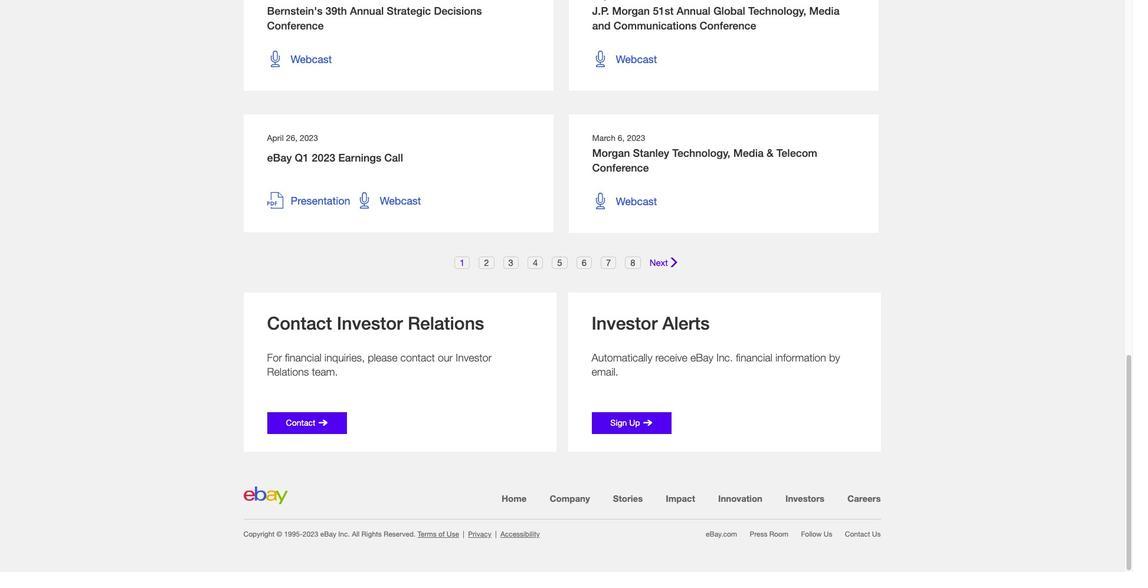Task type: describe. For each thing, give the bounding box(es) containing it.
quick links list
[[696, 530, 881, 540]]

webcast link down bernstein's
[[267, 51, 332, 67]]

webcast link down stanley
[[592, 193, 657, 209]]

careers
[[848, 493, 881, 504]]

q1
[[295, 152, 309, 164]]

call
[[385, 152, 403, 164]]

ebay logo image
[[244, 487, 288, 505]]

1 horizontal spatial relations
[[408, 313, 484, 334]]

0 vertical spatial ebay
[[267, 152, 292, 164]]

reserved.
[[384, 530, 416, 539]]

information
[[776, 352, 827, 364]]

5
[[558, 257, 562, 268]]

inquiries,
[[325, 352, 365, 364]]

contact investor relations
[[267, 313, 484, 334]]

all
[[352, 530, 360, 539]]

j.p. morgan 51st annual global technology, media and communications conference
[[592, 5, 840, 32]]

2023 inside footer
[[303, 530, 319, 539]]

april
[[267, 133, 284, 143]]

7
[[606, 257, 611, 268]]

stories
[[613, 493, 643, 504]]

6
[[582, 257, 587, 268]]

investors link
[[786, 493, 825, 504]]

contact us link
[[845, 530, 881, 539]]

investor alerts
[[592, 313, 710, 334]]

2023 for q1
[[312, 152, 336, 164]]

communications
[[614, 19, 697, 32]]

conference for and
[[700, 19, 757, 32]]

home link
[[502, 493, 527, 504]]

accessibility
[[501, 530, 540, 539]]

bernstein's 39th annual strategic decisions conference
[[267, 5, 482, 32]]

©
[[277, 530, 282, 539]]

careers link
[[848, 493, 881, 504]]

technology, for global
[[749, 5, 807, 17]]

and
[[592, 19, 611, 32]]

by
[[830, 352, 841, 364]]

follow us link
[[801, 530, 833, 539]]

investors
[[786, 493, 825, 504]]

2023 for 6,
[[627, 133, 646, 143]]

2 horizontal spatial investor
[[592, 313, 658, 334]]

alerts
[[663, 313, 710, 334]]

room
[[770, 530, 789, 539]]

2
[[484, 257, 489, 268]]

4
[[533, 257, 538, 268]]

annual inside j.p. morgan 51st annual global technology, media and communications conference
[[677, 5, 711, 17]]

team.
[[312, 366, 338, 378]]

march 6, 2023 morgan stanley technology, media & telecom conference
[[592, 133, 818, 174]]

0 horizontal spatial investor
[[337, 313, 403, 334]]

email.
[[592, 366, 619, 378]]

financial inside for financial inquiries, please contact our investor relations team.
[[285, 352, 322, 364]]

contact for contact us
[[845, 530, 871, 539]]

company
[[550, 493, 590, 504]]

26,
[[286, 133, 298, 143]]

conference for &
[[592, 162, 649, 174]]

stories link
[[613, 493, 643, 504]]

webcast link down call
[[356, 192, 421, 209]]

of
[[439, 530, 445, 539]]

april 26, 2023
[[267, 133, 318, 143]]

8
[[631, 257, 636, 268]]

6,
[[618, 133, 625, 143]]

sign up link
[[592, 412, 672, 434]]

impact
[[666, 493, 695, 504]]

receive
[[656, 352, 688, 364]]

global
[[714, 5, 746, 17]]

telecom
[[777, 147, 818, 159]]

stanley
[[633, 147, 670, 159]]

ebay inside automatically receive ebay inc. financial information by email.
[[691, 352, 714, 364]]

1 vertical spatial inc.
[[338, 530, 350, 539]]

press room
[[750, 530, 789, 539]]

march
[[592, 133, 616, 143]]

impact link
[[666, 493, 695, 504]]

presentation
[[291, 194, 350, 207]]



Task type: locate. For each thing, give the bounding box(es) containing it.
1 horizontal spatial technology,
[[749, 5, 807, 17]]

annual inside "bernstein's 39th annual strategic decisions conference"
[[350, 5, 384, 17]]

media inside march 6, 2023 morgan stanley technology, media & telecom conference
[[734, 147, 764, 159]]

1 horizontal spatial annual
[[677, 5, 711, 17]]

ebay q1 2023 earnings call
[[267, 152, 403, 164]]

ebay.com link
[[706, 530, 738, 539]]

press room link
[[750, 530, 789, 539]]

for
[[267, 352, 282, 364]]

|
[[463, 530, 465, 539], [495, 530, 497, 539]]

0 horizontal spatial inc.
[[338, 530, 350, 539]]

conference inside march 6, 2023 morgan stanley technology, media & telecom conference
[[592, 162, 649, 174]]

1 vertical spatial morgan
[[592, 147, 630, 159]]

privacy link
[[468, 530, 492, 539]]

2 horizontal spatial ebay
[[691, 352, 714, 364]]

investor up please
[[337, 313, 403, 334]]

webcast down communications
[[616, 52, 657, 65]]

conference
[[267, 19, 324, 32], [700, 19, 757, 32], [592, 162, 649, 174]]

1 horizontal spatial |
[[495, 530, 497, 539]]

morgan down march
[[592, 147, 630, 159]]

company link
[[550, 493, 590, 504]]

contact
[[401, 352, 435, 364]]

us
[[824, 530, 833, 539], [873, 530, 881, 539]]

financial inside automatically receive ebay inc. financial information by email.
[[736, 352, 773, 364]]

home
[[502, 493, 527, 504]]

2023 right ©
[[303, 530, 319, 539]]

webcast
[[291, 52, 332, 65], [616, 52, 657, 65], [380, 194, 421, 207], [616, 195, 657, 208]]

innovation
[[719, 493, 763, 504]]

1 horizontal spatial conference
[[592, 162, 649, 174]]

annual
[[350, 5, 384, 17], [677, 5, 711, 17]]

inc. right the receive
[[717, 352, 733, 364]]

contact down "careers" "link"
[[845, 530, 871, 539]]

automatically receive ebay inc. financial information by email.
[[592, 352, 841, 378]]

relations down for
[[267, 366, 309, 378]]

copyright © 1995-2023 ebay inc. all rights reserved. terms of use | privacy | accessibility
[[244, 530, 540, 539]]

us down careers
[[873, 530, 881, 539]]

1 financial from the left
[[285, 352, 322, 364]]

us for follow us
[[824, 530, 833, 539]]

0 vertical spatial inc.
[[717, 352, 733, 364]]

1 horizontal spatial financial
[[736, 352, 773, 364]]

1 vertical spatial technology,
[[673, 147, 731, 159]]

2 horizontal spatial conference
[[700, 19, 757, 32]]

1 horizontal spatial us
[[873, 530, 881, 539]]

inc. inside automatically receive ebay inc. financial information by email.
[[717, 352, 733, 364]]

conference inside "bernstein's 39th annual strategic decisions conference"
[[267, 19, 324, 32]]

accessibility link
[[501, 530, 540, 539]]

2023 for 26,
[[300, 133, 318, 143]]

media
[[810, 5, 840, 17], [734, 147, 764, 159]]

terms of use link
[[418, 530, 459, 539]]

1
[[460, 257, 465, 268]]

0 vertical spatial relations
[[408, 313, 484, 334]]

1 horizontal spatial inc.
[[717, 352, 733, 364]]

ebay right the receive
[[691, 352, 714, 364]]

1 vertical spatial contact
[[286, 418, 316, 428]]

for financial inquiries, please contact our investor relations team.
[[267, 352, 492, 378]]

financial up team.
[[285, 352, 322, 364]]

annual right 51st
[[677, 5, 711, 17]]

1995-
[[284, 530, 303, 539]]

technology, for stanley
[[673, 147, 731, 159]]

2023
[[300, 133, 318, 143], [627, 133, 646, 143], [312, 152, 336, 164], [303, 530, 319, 539]]

morgan
[[612, 5, 650, 17], [592, 147, 630, 159]]

media for j.p. morgan 51st annual global technology, media and communications conference
[[810, 5, 840, 17]]

0 horizontal spatial annual
[[350, 5, 384, 17]]

technology, inside j.p. morgan 51st annual global technology, media and communications conference
[[749, 5, 807, 17]]

relations up our
[[408, 313, 484, 334]]

morgan inside march 6, 2023 morgan stanley technology, media & telecom conference
[[592, 147, 630, 159]]

terms
[[418, 530, 437, 539]]

contact for contact
[[286, 418, 316, 428]]

financial
[[285, 352, 322, 364], [736, 352, 773, 364]]

sign up
[[611, 418, 640, 428]]

0 vertical spatial media
[[810, 5, 840, 17]]

| right use
[[463, 530, 465, 539]]

1 horizontal spatial media
[[810, 5, 840, 17]]

1 vertical spatial ebay
[[691, 352, 714, 364]]

0 horizontal spatial relations
[[267, 366, 309, 378]]

webcast down call
[[380, 194, 421, 207]]

51st
[[653, 5, 674, 17]]

2023 right q1 on the top of the page
[[312, 152, 336, 164]]

contact us
[[845, 530, 881, 539]]

0 horizontal spatial us
[[824, 530, 833, 539]]

use
[[447, 530, 459, 539]]

footer containing contact investor relations
[[0, 269, 1125, 573]]

| right privacy
[[495, 530, 497, 539]]

technology,
[[749, 5, 807, 17], [673, 147, 731, 159]]

investor up automatically
[[592, 313, 658, 334]]

press
[[750, 530, 768, 539]]

media inside j.p. morgan 51st annual global technology, media and communications conference
[[810, 5, 840, 17]]

conference down global
[[700, 19, 757, 32]]

2 vertical spatial contact
[[845, 530, 871, 539]]

inc.
[[717, 352, 733, 364], [338, 530, 350, 539]]

j.p.
[[592, 5, 609, 17]]

0 horizontal spatial conference
[[267, 19, 324, 32]]

webcast link
[[267, 51, 332, 67], [592, 51, 657, 67], [356, 192, 421, 209], [592, 193, 657, 209]]

investor inside for financial inquiries, please contact our investor relations team.
[[456, 352, 492, 364]]

1 annual from the left
[[350, 5, 384, 17]]

0 horizontal spatial ebay
[[267, 152, 292, 164]]

footer
[[0, 269, 1125, 573]]

webcast link down and
[[592, 51, 657, 67]]

0 horizontal spatial |
[[463, 530, 465, 539]]

2023 inside march 6, 2023 morgan stanley technology, media & telecom conference
[[627, 133, 646, 143]]

1 us from the left
[[824, 530, 833, 539]]

our
[[438, 352, 453, 364]]

technology, right stanley
[[673, 147, 731, 159]]

strategic
[[387, 5, 431, 17]]

0 vertical spatial morgan
[[612, 5, 650, 17]]

0 horizontal spatial technology,
[[673, 147, 731, 159]]

decisions
[[434, 5, 482, 17]]

investor right our
[[456, 352, 492, 364]]

contact for contact investor relations
[[267, 313, 332, 334]]

2023 right 6,
[[627, 133, 646, 143]]

1 horizontal spatial investor
[[456, 352, 492, 364]]

2 vertical spatial ebay
[[320, 530, 337, 539]]

webcast down stanley
[[616, 195, 657, 208]]

media for march 6, 2023 morgan stanley technology, media & telecom conference
[[734, 147, 764, 159]]

contact up for
[[267, 313, 332, 334]]

innovation link
[[719, 493, 763, 504]]

ebay
[[267, 152, 292, 164], [691, 352, 714, 364], [320, 530, 337, 539]]

morgan up communications
[[612, 5, 650, 17]]

inc. left all
[[338, 530, 350, 539]]

0 horizontal spatial financial
[[285, 352, 322, 364]]

bernstein's
[[267, 5, 323, 17]]

2 us from the left
[[873, 530, 881, 539]]

0 horizontal spatial media
[[734, 147, 764, 159]]

3
[[509, 257, 514, 268]]

relations
[[408, 313, 484, 334], [267, 366, 309, 378]]

2 financial from the left
[[736, 352, 773, 364]]

conference down 6,
[[592, 162, 649, 174]]

technology, inside march 6, 2023 morgan stanley technology, media & telecom conference
[[673, 147, 731, 159]]

copyright
[[244, 530, 275, 539]]

contact down team.
[[286, 418, 316, 428]]

earnings
[[338, 152, 382, 164]]

webcast down bernstein's
[[291, 52, 332, 65]]

ebay left all
[[320, 530, 337, 539]]

ebay down april
[[267, 152, 292, 164]]

contact link
[[267, 412, 347, 434]]

1 vertical spatial media
[[734, 147, 764, 159]]

up
[[630, 418, 640, 428]]

2 | from the left
[[495, 530, 497, 539]]

2 annual from the left
[[677, 5, 711, 17]]

39th
[[326, 5, 347, 17]]

site navigation element
[[244, 492, 881, 505]]

financial left information
[[736, 352, 773, 364]]

1 vertical spatial relations
[[267, 366, 309, 378]]

presentation link
[[267, 192, 350, 209]]

sign
[[611, 418, 627, 428]]

conference inside j.p. morgan 51st annual global technology, media and communications conference
[[700, 19, 757, 32]]

0 vertical spatial contact
[[267, 313, 332, 334]]

rights
[[362, 530, 382, 539]]

please
[[368, 352, 398, 364]]

relations inside for financial inquiries, please contact our investor relations team.
[[267, 366, 309, 378]]

&
[[767, 147, 774, 159]]

0 vertical spatial technology,
[[749, 5, 807, 17]]

annual right "39th"
[[350, 5, 384, 17]]

privacy
[[468, 530, 492, 539]]

automatically
[[592, 352, 653, 364]]

ebay.com
[[706, 530, 738, 539]]

morgan inside j.p. morgan 51st annual global technology, media and communications conference
[[612, 5, 650, 17]]

us right "follow"
[[824, 530, 833, 539]]

follow us
[[801, 530, 833, 539]]

investor
[[337, 313, 403, 334], [592, 313, 658, 334], [456, 352, 492, 364]]

conference down bernstein's
[[267, 19, 324, 32]]

contact inside quick links list
[[845, 530, 871, 539]]

follow
[[801, 530, 822, 539]]

technology, right global
[[749, 5, 807, 17]]

contact
[[267, 313, 332, 334], [286, 418, 316, 428], [845, 530, 871, 539]]

2023 right 26,
[[300, 133, 318, 143]]

1 | from the left
[[463, 530, 465, 539]]

1 horizontal spatial ebay
[[320, 530, 337, 539]]

us for contact us
[[873, 530, 881, 539]]



Task type: vqa. For each thing, say whether or not it's contained in the screenshot.
Investor Alerts
yes



